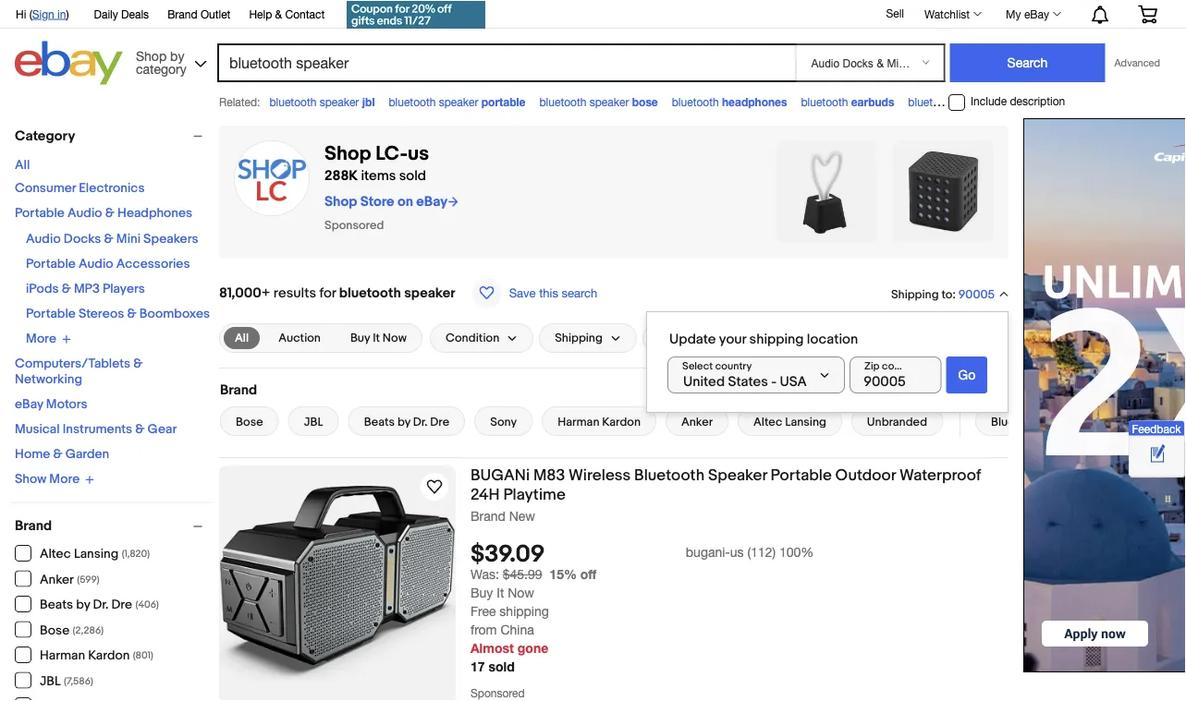 Task type: locate. For each thing, give the bounding box(es) containing it.
bose left jbl link
[[236, 415, 263, 429]]

speaker left bose
[[590, 95, 629, 108]]

include description
[[971, 95, 1065, 108]]

bugani-
[[686, 545, 730, 560]]

gear
[[148, 422, 177, 438]]

0 horizontal spatial by
[[76, 598, 90, 613]]

portable
[[481, 95, 526, 108]]

+
[[261, 285, 270, 301]]

0 vertical spatial harman
[[558, 415, 599, 429]]

bose inside $39.09 main content
[[236, 415, 263, 429]]

bluetooth for bluetooth speaker portable
[[389, 95, 436, 108]]

bluetooth right the for
[[339, 285, 401, 301]]

all link down 81,000
[[224, 327, 260, 349]]

portable
[[15, 206, 65, 221], [26, 257, 76, 272], [26, 306, 76, 322], [771, 466, 832, 485]]

1 horizontal spatial anker
[[681, 415, 713, 429]]

0 horizontal spatial all link
[[15, 158, 30, 173]]

audio left the docks
[[26, 232, 61, 247]]

1 horizontal spatial dr.
[[413, 415, 427, 429]]

0 vertical spatial ebay
[[1024, 7, 1049, 20]]

more up computers/tablets
[[26, 331, 56, 347]]

anker left the (599)
[[40, 572, 74, 588]]

0 vertical spatial all
[[15, 158, 30, 173]]

bluetooth speaker jbl
[[269, 95, 375, 108]]

more
[[26, 331, 56, 347], [49, 472, 80, 488]]

1 horizontal spatial dre
[[430, 415, 449, 429]]

beats right jbl link
[[364, 415, 395, 429]]

all link
[[15, 158, 30, 173], [224, 327, 260, 349]]

dr. left sony
[[413, 415, 427, 429]]

1 vertical spatial kardon
[[88, 648, 130, 664]]

earbuds
[[851, 95, 894, 108]]

headphones
[[722, 95, 787, 108]]

1 vertical spatial jbl
[[40, 674, 61, 690]]

portable audio & headphones link
[[15, 206, 192, 221]]

(801)
[[133, 650, 153, 662]]

0 horizontal spatial bose
[[40, 623, 70, 639]]

kardon
[[602, 415, 641, 429], [88, 648, 130, 664]]

it
[[373, 331, 380, 346], [497, 586, 504, 601]]

1 vertical spatial us
[[730, 545, 744, 560]]

speaker for jbl
[[320, 95, 359, 108]]

lansing inside $39.09 main content
[[785, 415, 826, 429]]

bluetooth right portable
[[539, 95, 586, 108]]

0 horizontal spatial harman
[[40, 648, 85, 664]]

bose left '(2,286)'
[[40, 623, 70, 639]]

1 horizontal spatial jbl
[[304, 415, 323, 429]]

All selected text field
[[235, 330, 249, 347]]

0 vertical spatial buy
[[350, 331, 370, 346]]

& right help on the left top of page
[[275, 7, 282, 20]]

altec up anker (599)
[[40, 547, 71, 563]]

shop down 288k in the top left of the page
[[324, 193, 357, 210]]

altec for altec lansing
[[754, 415, 782, 429]]

1 vertical spatial anker
[[40, 572, 74, 588]]

sign in link
[[32, 7, 66, 20]]

0 vertical spatial dre
[[430, 415, 449, 429]]

shop lc-us image
[[234, 141, 310, 216], [776, 141, 877, 242], [892, 141, 994, 242]]

kardon inside 'link'
[[602, 415, 641, 429]]

harman for harman kardon (801)
[[40, 648, 85, 664]]

1 horizontal spatial kardon
[[602, 415, 641, 429]]

home & garden link
[[15, 447, 109, 463]]

0 horizontal spatial ebay
[[15, 397, 43, 413]]

1 vertical spatial lansing
[[74, 547, 119, 563]]

buy it now link
[[339, 327, 418, 349]]

0 vertical spatial sold
[[399, 167, 426, 184]]

speaker left "sony"
[[958, 95, 998, 108]]

speaker inside $39.09 main content
[[404, 285, 455, 301]]

& down electronics
[[105, 206, 114, 221]]

sold down "almost" at left
[[489, 660, 515, 675]]

0 horizontal spatial shipping
[[500, 604, 549, 620]]

1 vertical spatial sold
[[489, 660, 515, 675]]

None submit
[[950, 43, 1105, 82], [946, 357, 987, 394], [950, 43, 1105, 82], [946, 357, 987, 394]]

1 horizontal spatial shipping
[[749, 331, 804, 348]]

speaker for portable
[[439, 95, 478, 108]]

save this search
[[509, 286, 597, 300]]

us up on on the left of the page
[[408, 141, 429, 165]]

& down players
[[127, 306, 136, 322]]

audio up mp3 on the top of page
[[78, 257, 113, 272]]

0 horizontal spatial lansing
[[74, 547, 119, 563]]

1 horizontal spatial shop lc-us image
[[776, 141, 877, 242]]

lansing for altec lansing
[[785, 415, 826, 429]]

0 horizontal spatial beats
[[40, 598, 73, 613]]

now down $45.99
[[508, 586, 534, 601]]

brand down 24h
[[471, 508, 506, 524]]

brand left outlet
[[167, 7, 197, 20]]

1 horizontal spatial beats
[[364, 415, 395, 429]]

waterproof
[[899, 466, 981, 485]]

0 horizontal spatial jbl
[[40, 674, 61, 690]]

0 horizontal spatial altec
[[40, 547, 71, 563]]

1 vertical spatial beats
[[40, 598, 73, 613]]

altec up speaker on the bottom right
[[754, 415, 782, 429]]

location
[[807, 331, 858, 348]]

dre left sony
[[430, 415, 449, 429]]

1 vertical spatial bluetooth
[[634, 466, 705, 485]]

on
[[397, 193, 413, 210]]

now inside bugani-us (112) 100% was: $45.99 15% off buy it now free shipping from china almost gone 17 sold
[[508, 586, 534, 601]]

1 vertical spatial bose
[[40, 623, 70, 639]]

bluetooth right bose
[[672, 95, 719, 108]]

& down the portable stereos & boomboxes link
[[133, 356, 143, 372]]

0 vertical spatial by
[[397, 415, 410, 429]]

bose
[[236, 415, 263, 429], [40, 623, 70, 639]]

1 horizontal spatial bluetooth
[[991, 415, 1044, 429]]

category button
[[15, 128, 211, 144]]

ipods
[[26, 281, 59, 297]]

:
[[952, 287, 956, 302]]

1 vertical spatial shop
[[324, 193, 357, 210]]

it down 81,000 + results for bluetooth speaker
[[373, 331, 380, 346]]

$45.99
[[503, 567, 542, 583]]

0 vertical spatial altec
[[754, 415, 782, 429]]

sold inside bugani-us (112) 100% was: $45.99 15% off buy it now free shipping from china almost gone 17 sold
[[489, 660, 515, 675]]

2 horizontal spatial ebay
[[1024, 7, 1049, 20]]

bluetooth for bluetooth speaker bose
[[539, 95, 586, 108]]

0 horizontal spatial dre
[[111, 598, 132, 613]]

$39.09
[[471, 541, 545, 570]]

0 horizontal spatial anker
[[40, 572, 74, 588]]

shop lc-us link
[[324, 141, 429, 165]]

1 vertical spatial now
[[508, 586, 534, 601]]

dr. for beats by dr. dre (406)
[[93, 598, 109, 613]]

0 vertical spatial kardon
[[602, 415, 641, 429]]

banner
[[6, 0, 1171, 90]]

1 horizontal spatial altec
[[754, 415, 782, 429]]

speaker
[[320, 95, 359, 108], [439, 95, 478, 108], [590, 95, 629, 108], [958, 95, 998, 108], [404, 285, 455, 301]]

0 horizontal spatial all
[[15, 158, 30, 173]]

bose
[[632, 95, 658, 108]]

in
[[57, 7, 66, 20]]

altec inside $39.09 main content
[[754, 415, 782, 429]]

shipping up china
[[500, 604, 549, 620]]

0 horizontal spatial buy
[[350, 331, 370, 346]]

0 horizontal spatial us
[[408, 141, 429, 165]]

by inside $39.09 main content
[[397, 415, 410, 429]]

portable down altec lansing
[[771, 466, 832, 485]]

ebay inside computers/tablets & networking ebay motors musical instruments & gear home & garden
[[15, 397, 43, 413]]

update
[[669, 331, 716, 348]]

bluetooth for bluetooth speaker jbl
[[269, 95, 316, 108]]

dre
[[430, 415, 449, 429], [111, 598, 132, 613]]

ebay inside account navigation
[[1024, 7, 1049, 20]]

1 horizontal spatial harman
[[558, 415, 599, 429]]

altec lansing (1,820)
[[40, 547, 150, 563]]

lansing up the (599)
[[74, 547, 119, 563]]

audio down consumer electronics link
[[67, 206, 102, 221]]

1 vertical spatial dre
[[111, 598, 132, 613]]

bose for bose
[[236, 415, 263, 429]]

bluetooth down the anker link
[[634, 466, 705, 485]]

0 vertical spatial lansing
[[785, 415, 826, 429]]

jbl
[[304, 415, 323, 429], [40, 674, 61, 690]]

dre left "(406)"
[[111, 598, 132, 613]]

0 horizontal spatial dr.
[[93, 598, 109, 613]]

players
[[103, 281, 145, 297]]

bluetooth speaker portable
[[389, 95, 526, 108]]

by for beats by dr. dre
[[397, 415, 410, 429]]

brand button
[[15, 518, 211, 535]]

speakers
[[143, 232, 198, 247]]

bluetooth left earbuds
[[801, 95, 848, 108]]

bugani m83 wireless bluetooth speaker portable outdoor waterproof 24h playtime image
[[219, 486, 456, 682]]

portable stereos & boomboxes link
[[26, 306, 210, 322]]

all
[[15, 158, 30, 173], [235, 331, 249, 345]]

jbl left (7,586)
[[40, 674, 61, 690]]

2 shop lc-us image from the left
[[776, 141, 877, 242]]

harman up wireless
[[558, 415, 599, 429]]

brand
[[167, 7, 197, 20], [220, 382, 257, 398], [471, 508, 506, 524], [15, 518, 52, 535]]

sold up on on the left of the page
[[399, 167, 426, 184]]

0 horizontal spatial now
[[383, 331, 407, 346]]

1 vertical spatial by
[[76, 598, 90, 613]]

0 vertical spatial bluetooth
[[991, 415, 1044, 429]]

1 vertical spatial it
[[497, 586, 504, 601]]

1 horizontal spatial bose
[[236, 415, 263, 429]]

& up show more button
[[53, 447, 62, 463]]

speaker for bose
[[590, 95, 629, 108]]

dr. inside $39.09 main content
[[413, 415, 427, 429]]

1 vertical spatial all link
[[224, 327, 260, 349]]

harman up jbl (7,586)
[[40, 648, 85, 664]]

bluetooth speaker sony
[[908, 95, 1026, 108]]

speaker left portable
[[439, 95, 478, 108]]

1 vertical spatial more
[[49, 472, 80, 488]]

m83
[[533, 466, 565, 485]]

headphones
[[117, 206, 192, 221]]

81,000
[[219, 285, 261, 301]]

anker up speaker on the bottom right
[[681, 415, 713, 429]]

2 horizontal spatial shop lc-us image
[[892, 141, 994, 242]]

& left "mini"
[[104, 232, 113, 247]]

0 vertical spatial us
[[408, 141, 429, 165]]

lansing down "location"
[[785, 415, 826, 429]]

harman
[[558, 415, 599, 429], [40, 648, 85, 664]]

(7,586)
[[64, 676, 93, 688]]

speaker up buy it now link
[[404, 285, 455, 301]]

0 vertical spatial now
[[383, 331, 407, 346]]

jbl for jbl (7,586)
[[40, 674, 61, 690]]

1 vertical spatial buy
[[471, 586, 493, 601]]

0 vertical spatial it
[[373, 331, 380, 346]]

shop up 288k in the top left of the page
[[324, 141, 371, 165]]

1 vertical spatial shipping
[[500, 604, 549, 620]]

dr. down the (599)
[[93, 598, 109, 613]]

1 horizontal spatial sold
[[489, 660, 515, 675]]

portable inside bugani m83 wireless bluetooth speaker portable outdoor waterproof 24h playtime brand new
[[771, 466, 832, 485]]

all down 81,000
[[235, 331, 249, 345]]

daily
[[94, 7, 118, 20]]

0 horizontal spatial kardon
[[88, 648, 130, 664]]

speaker left jbl
[[320, 95, 359, 108]]

beats for beats by dr. dre (406)
[[40, 598, 73, 613]]

0 vertical spatial anker
[[681, 415, 713, 429]]

account navigation
[[6, 0, 1171, 31]]

(406)
[[135, 600, 159, 612]]

(1,820)
[[122, 549, 150, 561]]

all link up the consumer
[[15, 158, 30, 173]]

portable audio accessories link
[[26, 257, 190, 272]]

more down home & garden link
[[49, 472, 80, 488]]

us left "(112)"
[[730, 545, 744, 560]]

bluetooth headphones
[[672, 95, 787, 108]]

harman for harman kardon
[[558, 415, 599, 429]]

brand down the 'show'
[[15, 518, 52, 535]]

)
[[66, 7, 69, 20]]

bluetooth right jbl
[[389, 95, 436, 108]]

1 vertical spatial harman
[[40, 648, 85, 664]]

1 horizontal spatial it
[[497, 586, 504, 601]]

stereos
[[78, 306, 124, 322]]

jbl inside $39.09 main content
[[304, 415, 323, 429]]

jbl right bose link at the bottom left of the page
[[304, 415, 323, 429]]

buy inside bugani-us (112) 100% was: $45.99 15% off buy it now free shipping from china almost gone 17 sold
[[471, 586, 493, 601]]

0 horizontal spatial shop lc-us image
[[234, 141, 310, 216]]

0 vertical spatial shipping
[[749, 331, 804, 348]]

kardon up wireless
[[602, 415, 641, 429]]

us inside bugani-us (112) 100% was: $45.99 15% off buy it now free shipping from china almost gone 17 sold
[[730, 545, 744, 560]]

1 horizontal spatial lansing
[[785, 415, 826, 429]]

0 vertical spatial beats
[[364, 415, 395, 429]]

by
[[397, 415, 410, 429], [76, 598, 90, 613]]

0 horizontal spatial sold
[[399, 167, 426, 184]]

24h
[[471, 485, 500, 505]]

1 horizontal spatial all link
[[224, 327, 260, 349]]

brand outlet link
[[167, 5, 231, 25]]

bluetooth down features
[[991, 415, 1044, 429]]

& left gear
[[135, 422, 145, 438]]

ebay right on on the left of the page
[[416, 193, 448, 210]]

bluetooth inside $39.09 main content
[[339, 285, 401, 301]]

bluetooth
[[269, 95, 316, 108], [389, 95, 436, 108], [539, 95, 586, 108], [672, 95, 719, 108], [801, 95, 848, 108], [908, 95, 955, 108], [339, 285, 401, 301]]

1 vertical spatial ebay
[[416, 193, 448, 210]]

anker for anker
[[681, 415, 713, 429]]

your
[[719, 331, 746, 348]]

ebay up "musical"
[[15, 397, 43, 413]]

by up '(2,286)'
[[76, 598, 90, 613]]

dr. for beats by dr. dre
[[413, 415, 427, 429]]

1 vertical spatial audio
[[26, 232, 61, 247]]

brand inside bugani m83 wireless bluetooth speaker portable outdoor waterproof 24h playtime brand new
[[471, 508, 506, 524]]

now down 81,000 + results for bluetooth speaker
[[383, 331, 407, 346]]

1 horizontal spatial now
[[508, 586, 534, 601]]

brand outlet
[[167, 7, 231, 20]]

bluetooth for bluetooth headphones
[[672, 95, 719, 108]]

shipping right your
[[749, 331, 804, 348]]

it down was:
[[497, 586, 504, 601]]

1 horizontal spatial by
[[397, 415, 410, 429]]

buy down 81,000 + results for bluetooth speaker
[[350, 331, 370, 346]]

all up the consumer
[[15, 158, 30, 173]]

0 vertical spatial shop
[[324, 141, 371, 165]]

dre inside $39.09 main content
[[430, 415, 449, 429]]

it inside bugani-us (112) 100% was: $45.99 15% off buy it now free shipping from china almost gone 17 sold
[[497, 586, 504, 601]]

0 vertical spatial dr.
[[413, 415, 427, 429]]

ebay right my
[[1024, 7, 1049, 20]]

harman inside 'link'
[[558, 415, 599, 429]]

shop lc-us 288k items sold shop store on ebay sponsored
[[324, 141, 448, 232]]

1 horizontal spatial ebay
[[416, 193, 448, 210]]

by down buy it now at top
[[397, 415, 410, 429]]

1 vertical spatial altec
[[40, 547, 71, 563]]

1 vertical spatial all
[[235, 331, 249, 345]]

advanced
[[1114, 57, 1160, 69]]

speaker
[[708, 466, 767, 485]]

by for beats by dr. dre (406)
[[76, 598, 90, 613]]

100%
[[779, 545, 814, 560]]

kardon down '(2,286)'
[[88, 648, 130, 664]]

daily deals link
[[94, 5, 149, 25]]

bluetooth right related:
[[269, 95, 316, 108]]

$39.09 main content
[[219, 118, 1060, 702]]

beats inside $39.09 main content
[[364, 415, 395, 429]]

search
[[562, 286, 597, 300]]

anker
[[681, 415, 713, 429], [40, 572, 74, 588]]

1 horizontal spatial buy
[[471, 586, 493, 601]]

2 vertical spatial audio
[[78, 257, 113, 272]]

0 vertical spatial bose
[[236, 415, 263, 429]]

sold
[[399, 167, 426, 184], [489, 660, 515, 675]]

bugani m83 wireless bluetooth speaker portable outdoor waterproof 24h playtime brand new
[[471, 466, 981, 524]]

beats down anker (599)
[[40, 598, 73, 613]]

deals
[[121, 7, 149, 20]]

banner containing sell
[[6, 0, 1171, 90]]

buy it now
[[350, 331, 407, 346]]

0 vertical spatial jbl
[[304, 415, 323, 429]]

1 horizontal spatial all
[[235, 331, 249, 345]]

portable audio & headphones
[[15, 206, 192, 221]]

1 vertical spatial dr.
[[93, 598, 109, 613]]

portable up more "button"
[[26, 306, 76, 322]]

bluetooth left 'include'
[[908, 95, 955, 108]]

0 horizontal spatial bluetooth
[[634, 466, 705, 485]]

help & contact link
[[249, 5, 325, 25]]

17
[[471, 660, 485, 675]]

2 vertical spatial ebay
[[15, 397, 43, 413]]

kardon for harman kardon (801)
[[88, 648, 130, 664]]

sign
[[32, 7, 54, 20]]

1 horizontal spatial us
[[730, 545, 744, 560]]

buy up free
[[471, 586, 493, 601]]

anker inside $39.09 main content
[[681, 415, 713, 429]]

contact
[[285, 7, 325, 20]]



Task type: describe. For each thing, give the bounding box(es) containing it.
shipping inside bugani-us (112) 100% was: $45.99 15% off buy it now free shipping from china almost gone 17 sold
[[500, 604, 549, 620]]

networking
[[15, 372, 82, 388]]

bose link
[[220, 407, 279, 436]]

mini
[[116, 232, 141, 247]]

speaker for sony
[[958, 95, 998, 108]]

show
[[15, 472, 46, 488]]

bugani m83 wireless bluetooth speaker portable outdoor waterproof 24h playtime heading
[[471, 466, 981, 505]]

kardon for harman kardon
[[602, 415, 641, 429]]

consumer electronics
[[15, 181, 145, 196]]

shipping to : 90005
[[891, 287, 995, 302]]

shipping
[[891, 287, 939, 302]]

category
[[15, 128, 75, 144]]

my ebay link
[[996, 3, 1070, 25]]

musical instruments & gear link
[[15, 422, 177, 438]]

docks
[[64, 232, 101, 247]]

sold inside shop lc-us 288k items sold shop store on ebay sponsored
[[399, 167, 426, 184]]

accessories
[[116, 257, 190, 272]]

0 vertical spatial more
[[26, 331, 56, 347]]

my ebay
[[1006, 7, 1049, 20]]

harman kardon (801)
[[40, 648, 153, 664]]

anker for anker (599)
[[40, 572, 74, 588]]

harman kardon link
[[542, 407, 656, 436]]

portable down the consumer
[[15, 206, 65, 221]]

hi
[[16, 7, 26, 20]]

from
[[471, 623, 497, 638]]

garden
[[65, 447, 109, 463]]

unbranded link
[[851, 407, 943, 436]]

include
[[971, 95, 1007, 108]]

help & contact
[[249, 7, 325, 20]]

shop store on ebay link
[[324, 193, 459, 210]]

us inside shop lc-us 288k items sold shop store on ebay sponsored
[[408, 141, 429, 165]]

bluetooth for bluetooth earbuds
[[801, 95, 848, 108]]

boomboxes
[[139, 306, 210, 322]]

advanced link
[[1105, 44, 1169, 81]]

beats by dr. dre
[[364, 415, 449, 429]]

almost
[[471, 641, 514, 657]]

bluetooth inside bugani m83 wireless bluetooth speaker portable outdoor waterproof 24h playtime brand new
[[634, 466, 705, 485]]

watchlist
[[924, 7, 970, 20]]

auction
[[278, 331, 321, 346]]

audio docks & mini speakers portable audio accessories ipods & mp3 players portable stereos & boomboxes
[[26, 232, 210, 322]]

81,000 + results for bluetooth speaker
[[219, 285, 455, 301]]

your shopping cart image
[[1137, 5, 1158, 23]]

lansing for altec lansing (1,820)
[[74, 547, 119, 563]]

bluetooth earbuds
[[801, 95, 894, 108]]

computers/tablets & networking link
[[15, 356, 143, 388]]

ebay motors link
[[15, 397, 88, 413]]

3 shop lc-us image from the left
[[892, 141, 994, 242]]

china
[[501, 623, 534, 638]]

watchlist link
[[914, 3, 990, 25]]

items
[[361, 167, 396, 184]]

1 shop lc-us image from the left
[[234, 141, 310, 216]]

instruments
[[63, 422, 132, 438]]

sony link
[[474, 407, 533, 436]]

get an extra 20% off image
[[347, 1, 485, 29]]

sponsored
[[324, 218, 384, 232]]

0 vertical spatial audio
[[67, 206, 102, 221]]

beats by dr. dre (406)
[[40, 598, 159, 613]]

show more
[[15, 472, 80, 488]]

dre for beats by dr. dre
[[430, 415, 449, 429]]

my
[[1006, 7, 1021, 20]]

bluetooth for bluetooth speaker sony
[[908, 95, 955, 108]]

bugani
[[471, 466, 530, 485]]

15%
[[549, 567, 577, 583]]

dre for beats by dr. dre (406)
[[111, 598, 132, 613]]

outdoor
[[835, 466, 896, 485]]

free
[[471, 604, 496, 620]]

jbl
[[362, 95, 375, 108]]

help
[[249, 7, 272, 20]]

advertisement region
[[1023, 118, 1186, 673]]

portable up ipods
[[26, 257, 76, 272]]

2 shop from the top
[[324, 193, 357, 210]]

sony
[[1001, 95, 1026, 108]]

save this search button
[[467, 277, 603, 309]]

anker (599)
[[40, 572, 99, 588]]

1 shop from the top
[[324, 141, 371, 165]]

all inside $39.09 main content
[[235, 331, 249, 345]]

90005
[[959, 288, 995, 302]]

wireless
[[569, 466, 631, 485]]

home
[[15, 447, 50, 463]]

lc-
[[376, 141, 408, 165]]

features
[[975, 382, 1031, 398]]

bluetooth speaker bose
[[539, 95, 658, 108]]

288k
[[324, 167, 358, 184]]

hi ( sign in )
[[16, 7, 69, 20]]

& inside account navigation
[[275, 7, 282, 20]]

musical
[[15, 422, 60, 438]]

playtime
[[503, 485, 566, 505]]

sell link
[[878, 7, 912, 20]]

auction link
[[267, 327, 332, 349]]

brand up bose link at the bottom left of the page
[[220, 382, 257, 398]]

consumer electronics link
[[15, 181, 145, 196]]

store
[[360, 193, 394, 210]]

anker link
[[666, 407, 729, 436]]

Zip code text field
[[850, 357, 942, 394]]

(599)
[[77, 574, 99, 586]]

altec lansing link
[[738, 407, 842, 436]]

0 vertical spatial all link
[[15, 158, 30, 173]]

more button
[[26, 331, 71, 347]]

outlet
[[201, 7, 231, 20]]

motors
[[46, 397, 88, 413]]

jbl for jbl
[[304, 415, 323, 429]]

altec for altec lansing (1,820)
[[40, 547, 71, 563]]

0 horizontal spatial it
[[373, 331, 380, 346]]

harman kardon
[[558, 415, 641, 429]]

beats for beats by dr. dre
[[364, 415, 395, 429]]

update your shipping location
[[669, 331, 858, 348]]

& left mp3 on the top of page
[[62, 281, 71, 297]]

this
[[539, 286, 558, 300]]

brand inside "link"
[[167, 7, 197, 20]]

bose for bose (2,286)
[[40, 623, 70, 639]]

ebay inside shop lc-us 288k items sold shop store on ebay sponsored
[[416, 193, 448, 210]]



Task type: vqa. For each thing, say whether or not it's contained in the screenshot.
15%
yes



